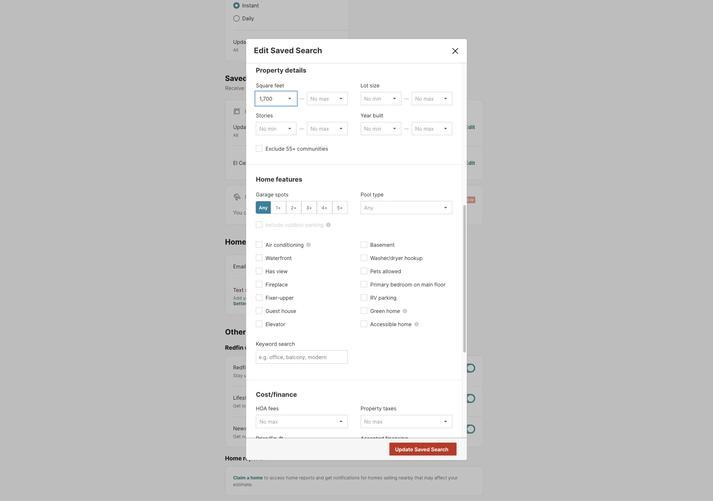 Task type: locate. For each thing, give the bounding box(es) containing it.
improvement
[[285, 403, 313, 409]]

add your phone number in
[[233, 295, 291, 301]]

about
[[260, 434, 272, 439]]

on
[[310, 85, 316, 91], [414, 281, 420, 288], [267, 373, 272, 378]]

to left buy
[[343, 373, 348, 378]]

newsletter
[[233, 425, 260, 432]]

1 vertical spatial searches
[[287, 209, 310, 216]]

1 get from the top
[[233, 403, 241, 409]]

view
[[276, 268, 288, 275]]

email
[[233, 263, 246, 270]]

property right "design"
[[361, 405, 382, 412]]

1 horizontal spatial in
[[309, 434, 313, 439]]

parking down while
[[305, 222, 324, 228]]

0 vertical spatial redfin
[[225, 344, 243, 351]]

while
[[312, 209, 324, 216]]

update down for sale
[[233, 124, 251, 130]]

notifications
[[262, 85, 292, 91], [333, 475, 360, 480]]

0 vertical spatial property
[[256, 66, 284, 74]]

searches inside saved searches receive timely notifications based on your preferred search filters.
[[249, 74, 283, 83]]

1 horizontal spatial searches
[[287, 209, 310, 216]]

on for news
[[267, 373, 272, 378]]

1 vertical spatial agent.
[[411, 434, 424, 439]]

0 horizontal spatial a
[[247, 475, 249, 480]]

for for for sale
[[245, 109, 255, 115]]

the
[[273, 434, 280, 439], [314, 434, 321, 439]]

0 horizontal spatial agent.
[[411, 434, 424, 439]]

home inside edit saved search dialog
[[256, 176, 274, 183]]

from right market
[[363, 434, 372, 439]]

lifestyle & tips get local insights, home improvement tips, style and design resources.
[[233, 395, 384, 409]]

1 vertical spatial in
[[309, 434, 313, 439]]

0 vertical spatial get
[[233, 403, 241, 409]]

redfin inside newsletter from my agent get notified about the latest trends in the real estate market from your local redfin agent.
[[396, 434, 409, 439]]

can
[[244, 209, 253, 216]]

1 vertical spatial all
[[233, 132, 238, 138]]

0 vertical spatial on
[[310, 85, 316, 91]]

saved up receive
[[225, 74, 247, 83]]

notifications inside to access home reports and get notifications for homes selling nearby that may affect your estimate.
[[333, 475, 360, 480]]

2 horizontal spatial to
[[343, 373, 348, 378]]

the left real
[[314, 434, 321, 439]]

lot
[[361, 82, 368, 89]]

1 horizontal spatial property
[[361, 405, 382, 412]]

edit saved search dialog
[[246, 39, 467, 488]]

agent. inside redfin news stay up to date on redfin's tools and features, how to buy or sell a home, and connect with an agent.
[[435, 373, 448, 378]]

reports left 'get'
[[299, 475, 315, 480]]

0 horizontal spatial from
[[261, 425, 273, 432]]

0 horizontal spatial the
[[273, 434, 280, 439]]

types down stories
[[253, 124, 266, 130]]

1 for from the top
[[245, 109, 255, 115]]

property up square feet
[[256, 66, 284, 74]]

0 horizontal spatial search
[[279, 341, 295, 347]]

in right trends
[[309, 434, 313, 439]]

and left 'get'
[[316, 475, 324, 480]]

parking
[[305, 222, 324, 228], [378, 295, 397, 301]]

number
[[268, 295, 285, 301]]

types down daily
[[253, 39, 266, 45]]

settings
[[233, 301, 252, 306]]

on right date
[[267, 373, 272, 378]]

home up claim
[[225, 455, 242, 462]]

1 vertical spatial home
[[225, 237, 246, 246]]

no emails
[[415, 160, 439, 166]]

list box
[[256, 92, 297, 105], [307, 92, 348, 105], [361, 92, 401, 105], [412, 92, 452, 105], [256, 122, 297, 135], [307, 122, 348, 135], [361, 122, 401, 135], [412, 122, 452, 135], [361, 201, 452, 214], [256, 415, 348, 428], [361, 415, 452, 428]]

update for edit 'button' to the top
[[233, 39, 251, 45]]

e.g. office, balcony, modern text field
[[259, 354, 345, 360]]

0 vertical spatial local
[[242, 403, 252, 409]]

0 horizontal spatial search
[[296, 46, 322, 55]]

2+ radio
[[286, 201, 301, 214]]

0 vertical spatial a
[[372, 373, 375, 378]]

edit for the bottom edit 'button'
[[465, 160, 475, 166]]

redfin for redfin updates
[[225, 344, 243, 351]]

your right affect
[[448, 475, 458, 480]]

redfin for redfin news stay up to date on redfin's tools and features, how to buy or sell a home, and connect with an agent.
[[233, 364, 249, 371]]

1 update types all from the top
[[233, 39, 266, 53]]

0 vertical spatial home
[[256, 176, 274, 183]]

1 vertical spatial reports
[[299, 475, 315, 480]]

notifications right 'get'
[[333, 475, 360, 480]]

2 update types all from the top
[[233, 124, 266, 138]]

1 vertical spatial no
[[423, 447, 430, 453]]

edit for edit saved search
[[254, 46, 269, 55]]

your left preferred
[[317, 85, 328, 91]]

redfin up update saved search
[[396, 434, 409, 439]]

basement
[[370, 242, 395, 248]]

green
[[370, 308, 385, 314]]

my
[[274, 425, 281, 432]]

1 vertical spatial update
[[233, 124, 251, 130]]

1 horizontal spatial local
[[384, 434, 394, 439]]

no for no emails
[[415, 160, 422, 166]]

for rent
[[245, 194, 270, 200]]

the down the my on the bottom left of the page
[[273, 434, 280, 439]]

for left the "homes"
[[361, 475, 367, 480]]

emails for no emails
[[424, 160, 439, 166]]

1 vertical spatial search
[[431, 446, 449, 453]]

2 vertical spatial home
[[225, 455, 242, 462]]

1 vertical spatial get
[[233, 434, 241, 439]]

option group
[[256, 201, 348, 214]]

0 vertical spatial all
[[233, 47, 238, 53]]

edit inside dialog
[[254, 46, 269, 55]]

1 horizontal spatial agent.
[[435, 373, 448, 378]]

0 vertical spatial searches
[[249, 74, 283, 83]]

latest
[[281, 434, 293, 439]]

square feet
[[256, 82, 284, 89]]

0 vertical spatial search
[[296, 46, 322, 55]]

1 types from the top
[[253, 39, 266, 45]]

5+ radio
[[332, 201, 348, 214]]

a inside redfin news stay up to date on redfin's tools and features, how to buy or sell a home, and connect with an agent.
[[372, 373, 375, 378]]

parking up green home
[[378, 295, 397, 301]]

5+
[[337, 205, 343, 210]]

and inside to access home reports and get notifications for homes selling nearby that may affect your estimate.
[[316, 475, 324, 480]]

1 horizontal spatial emails
[[424, 160, 439, 166]]

get
[[325, 475, 332, 480]]

0 vertical spatial for
[[245, 109, 255, 115]]

nearby
[[399, 475, 413, 480]]

hoa
[[256, 405, 267, 412]]

update types all down daily
[[233, 39, 266, 53]]

accepted financing
[[361, 435, 408, 442]]

search up e.g. office, balcony, modern text field
[[279, 341, 295, 347]]

all down daily option
[[233, 47, 238, 53]]

— for year built
[[404, 126, 409, 131]]

edit for edit 'button' to the top
[[331, 39, 341, 45]]

accepted
[[361, 435, 384, 442]]

garage
[[256, 191, 274, 198]]

0 horizontal spatial notifications
[[262, 85, 292, 91]]

spots
[[275, 191, 289, 198]]

2 vertical spatial on
[[267, 373, 272, 378]]

local down lifestyle
[[242, 403, 252, 409]]

redfin down the other
[[225, 344, 243, 351]]

sale
[[256, 109, 269, 115]]

1 vertical spatial emails
[[248, 327, 271, 336]]

emails
[[424, 160, 439, 166], [248, 327, 271, 336]]

home right access
[[286, 475, 298, 480]]

1 vertical spatial redfin
[[233, 364, 249, 371]]

None checkbox
[[455, 364, 475, 373], [455, 425, 475, 434], [455, 364, 475, 373], [455, 425, 475, 434]]

update down daily option
[[233, 39, 251, 45]]

local inside lifestyle & tips get local insights, home improvement tips, style and design resources.
[[242, 403, 252, 409]]

search left the filters.
[[354, 85, 370, 91]]

your inside to access home reports and get notifications for homes selling nearby that may affect your estimate.
[[448, 475, 458, 480]]

on left main
[[414, 281, 420, 288]]

search inside edit saved search dialog
[[279, 341, 295, 347]]

a right sell
[[372, 373, 375, 378]]

0 horizontal spatial searches
[[249, 74, 283, 83]]

saved inside button
[[414, 446, 430, 453]]

0 vertical spatial search
[[354, 85, 370, 91]]

get
[[233, 403, 241, 409], [233, 434, 241, 439]]

built
[[373, 112, 383, 119]]

1 horizontal spatial search
[[354, 85, 370, 91]]

1 the from the left
[[273, 434, 280, 439]]

get down newsletter
[[233, 434, 241, 439]]

1 vertical spatial update types all
[[233, 124, 266, 138]]

.
[[376, 209, 377, 216]]

home down cost/finance
[[272, 403, 284, 409]]

search for edit saved search
[[296, 46, 322, 55]]

test
[[257, 160, 268, 166]]

Daily radio
[[233, 15, 240, 22]]

0 horizontal spatial no
[[415, 160, 422, 166]]

no inside button
[[423, 447, 430, 453]]

2 vertical spatial edit button
[[465, 159, 475, 167]]

1 vertical spatial search
[[279, 341, 295, 347]]

emails for other emails
[[248, 327, 271, 336]]

up
[[244, 373, 249, 378]]

exclude
[[266, 146, 285, 152]]

reports up claim a home
[[243, 455, 264, 462]]

on right based
[[310, 85, 316, 91]]

2 all from the top
[[233, 132, 238, 138]]

2 vertical spatial redfin
[[396, 434, 409, 439]]

home up accessible home
[[386, 308, 400, 314]]

for inside to access home reports and get notifications for homes selling nearby that may affect your estimate.
[[361, 475, 367, 480]]

agent. up update saved search
[[411, 434, 424, 439]]

1 horizontal spatial the
[[314, 434, 321, 439]]

2 horizontal spatial on
[[414, 281, 420, 288]]

your
[[317, 85, 328, 91], [243, 295, 253, 301], [374, 434, 383, 439], [448, 475, 458, 480]]

to left access
[[264, 475, 268, 480]]

0 horizontal spatial local
[[242, 403, 252, 409]]

rent
[[256, 194, 270, 200]]

0 vertical spatial from
[[261, 425, 273, 432]]

guest
[[266, 308, 280, 314]]

main
[[421, 281, 433, 288]]

search
[[296, 46, 322, 55], [431, 446, 449, 453]]

agent. right an
[[435, 373, 448, 378]]

0 vertical spatial types
[[253, 39, 266, 45]]

2 for from the top
[[245, 194, 255, 200]]

in right number
[[286, 295, 290, 301]]

home up garage
[[256, 176, 274, 183]]

0 horizontal spatial reports
[[243, 455, 264, 462]]

1 horizontal spatial parking
[[378, 295, 397, 301]]

1 vertical spatial on
[[414, 281, 420, 288]]

redfin's
[[274, 373, 291, 378]]

update types all down for sale
[[233, 124, 266, 138]]

0 horizontal spatial emails
[[248, 327, 271, 336]]

option group inside edit saved search dialog
[[256, 201, 348, 214]]

Instant radio
[[233, 2, 240, 9]]

0 vertical spatial reports
[[243, 455, 264, 462]]

features,
[[313, 373, 332, 378]]

2 the from the left
[[314, 434, 321, 439]]

1 vertical spatial from
[[363, 434, 372, 439]]

you
[[233, 209, 242, 216]]

1 horizontal spatial on
[[310, 85, 316, 91]]

and right home,
[[390, 373, 398, 378]]

for left 'rent'
[[245, 194, 255, 200]]

edit button
[[331, 38, 341, 53], [465, 123, 475, 138], [465, 159, 475, 167]]

redfin up stay
[[233, 364, 249, 371]]

0 horizontal spatial parking
[[305, 222, 324, 228]]

redfin inside redfin news stay up to date on redfin's tools and features, how to buy or sell a home, and connect with an agent.
[[233, 364, 249, 371]]

update down financing
[[395, 446, 413, 453]]

for left rentals
[[351, 209, 358, 216]]

waterfront
[[266, 255, 292, 261]]

estimate.
[[233, 482, 253, 487]]

air conditioning
[[266, 242, 304, 248]]

None checkbox
[[455, 394, 475, 403]]

local right accepted
[[384, 434, 394, 439]]

to right up
[[251, 373, 255, 378]]

accessible home
[[370, 321, 412, 328]]

redfin news stay up to date on redfin's tools and features, how to buy or sell a home, and connect with an agent.
[[233, 364, 448, 378]]

notifications down property details
[[262, 85, 292, 91]]

details
[[285, 66, 306, 74]]

from up about
[[261, 425, 273, 432]]

your left financing
[[374, 434, 383, 439]]

affect
[[435, 475, 447, 480]]

3+ radio
[[301, 201, 317, 214]]

primary bedroom on main floor
[[370, 281, 446, 288]]

1 horizontal spatial reports
[[299, 475, 315, 480]]

local inside newsletter from my agent get notified about the latest trends in the real estate market from your local redfin agent.
[[384, 434, 394, 439]]

1 vertical spatial notifications
[[333, 475, 360, 480]]

1 vertical spatial local
[[384, 434, 394, 439]]

all up el at the left
[[233, 132, 238, 138]]

to access home reports and get notifications for homes selling nearby that may affect your estimate.
[[233, 475, 458, 487]]

redfin updates
[[225, 344, 268, 351]]

0 vertical spatial for
[[351, 209, 358, 216]]

1 vertical spatial for
[[361, 475, 367, 480]]

get down lifestyle
[[233, 403, 241, 409]]

update types all
[[233, 39, 266, 53], [233, 124, 266, 138]]

option group containing any
[[256, 201, 348, 214]]

property for property details
[[256, 66, 284, 74]]

on inside saved searches receive timely notifications based on your preferred search filters.
[[310, 85, 316, 91]]

search inside update saved search button
[[431, 446, 449, 453]]

0 vertical spatial notifications
[[262, 85, 292, 91]]

update inside button
[[395, 446, 413, 453]]

edit saved search
[[254, 46, 322, 55]]

and right the style
[[336, 403, 344, 409]]

1 horizontal spatial for
[[361, 475, 367, 480]]

outdoor
[[285, 222, 304, 228]]

edit saved search element
[[254, 46, 443, 55]]

saved left results
[[414, 446, 430, 453]]

2 vertical spatial update
[[395, 446, 413, 453]]

create
[[254, 209, 269, 216]]

1 vertical spatial parking
[[378, 295, 397, 301]]

include outdoor parking
[[266, 222, 324, 228]]

reports
[[243, 455, 264, 462], [299, 475, 315, 480]]

0 vertical spatial update
[[233, 39, 251, 45]]

a up estimate.
[[247, 475, 249, 480]]

for for notifications
[[361, 475, 367, 480]]

keyword
[[256, 341, 277, 347]]

1 vertical spatial types
[[253, 124, 266, 130]]

1 horizontal spatial no
[[423, 447, 430, 453]]

1 horizontal spatial search
[[431, 446, 449, 453]]

for
[[351, 209, 358, 216], [361, 475, 367, 480]]

property for property taxes
[[361, 405, 382, 412]]

1 vertical spatial edit button
[[465, 123, 475, 138]]

2 get from the top
[[233, 434, 241, 439]]

to inside to access home reports and get notifications for homes selling nearby that may affect your estimate.
[[264, 475, 268, 480]]

0 horizontal spatial property
[[256, 66, 284, 74]]

— for stories
[[300, 126, 304, 131]]

0 horizontal spatial for
[[351, 209, 358, 216]]

home left tours
[[225, 237, 246, 246]]

floor
[[434, 281, 446, 288]]

no
[[415, 160, 422, 166], [423, 447, 430, 453]]

1 horizontal spatial notifications
[[333, 475, 360, 480]]

buy
[[349, 373, 357, 378]]

pets allowed
[[370, 268, 401, 275]]

on inside redfin news stay up to date on redfin's tools and features, how to buy or sell a home, and connect with an agent.
[[267, 373, 272, 378]]

2 types from the top
[[253, 124, 266, 130]]

agent.
[[435, 373, 448, 378], [411, 434, 424, 439]]

0 vertical spatial update types all
[[233, 39, 266, 53]]

0 horizontal spatial on
[[267, 373, 272, 378]]

and right tools
[[304, 373, 312, 378]]

1 vertical spatial property
[[361, 405, 382, 412]]

pool
[[361, 191, 371, 198]]

property details
[[256, 66, 306, 74]]

1 vertical spatial for
[[245, 194, 255, 200]]

0 vertical spatial agent.
[[435, 373, 448, 378]]

get inside newsletter from my agent get notified about the latest trends in the real estate market from your local redfin agent.
[[233, 434, 241, 439]]

0 vertical spatial emails
[[424, 160, 439, 166]]

1 horizontal spatial to
[[264, 475, 268, 480]]

0 vertical spatial in
[[286, 295, 290, 301]]

2+
[[291, 205, 297, 210]]

for left sale
[[245, 109, 255, 115]]

0 vertical spatial no
[[415, 160, 422, 166]]

saved
[[271, 46, 294, 55], [225, 74, 247, 83], [271, 209, 286, 216], [414, 446, 430, 453]]

1 horizontal spatial a
[[372, 373, 375, 378]]

sell
[[364, 373, 371, 378]]



Task type: describe. For each thing, give the bounding box(es) containing it.
home for home reports
[[225, 455, 242, 462]]

may
[[424, 475, 433, 480]]

tips,
[[315, 403, 324, 409]]

get inside lifestyle & tips get local insights, home improvement tips, style and design resources.
[[233, 403, 241, 409]]

account settings link
[[233, 295, 310, 306]]

daily
[[242, 15, 254, 22]]

on inside edit saved search dialog
[[414, 281, 420, 288]]

update saved search
[[395, 446, 449, 453]]

pool type
[[361, 191, 384, 198]]

update saved search button
[[390, 443, 457, 456]]

home right accessible
[[398, 321, 412, 328]]

agent
[[283, 425, 297, 432]]

claim a home
[[233, 475, 263, 480]]

&
[[255, 395, 258, 401]]

other emails
[[225, 327, 271, 336]]

trends
[[295, 434, 308, 439]]

Any radio
[[256, 201, 271, 214]]

bedroom
[[390, 281, 412, 288]]

home up estimate.
[[250, 475, 263, 480]]

searching
[[326, 209, 350, 216]]

edit for middle edit 'button'
[[465, 124, 475, 130]]

in inside newsletter from my agent get notified about the latest trends in the real estate market from your local redfin agent.
[[309, 434, 313, 439]]

and inside lifestyle & tips get local insights, home improvement tips, style and design resources.
[[336, 403, 344, 409]]

el
[[233, 160, 237, 166]]

has view
[[266, 268, 288, 275]]

instant
[[242, 2, 259, 9]]

square
[[256, 82, 273, 89]]

your up settings
[[243, 295, 253, 301]]

— for square feet
[[300, 96, 304, 101]]

for sale
[[245, 109, 269, 115]]

results
[[431, 447, 448, 453]]

home inside lifestyle & tips get local insights, home improvement tips, style and design resources.
[[272, 403, 284, 409]]

no for no results
[[423, 447, 430, 453]]

price/sq. ft.
[[256, 435, 285, 442]]

search inside saved searches receive timely notifications based on your preferred search filters.
[[354, 85, 370, 91]]

saved up include
[[271, 209, 286, 216]]

add
[[233, 295, 242, 301]]

4+ radio
[[317, 201, 332, 214]]

with
[[418, 373, 427, 378]]

receive
[[225, 85, 244, 91]]

fixer-upper
[[266, 295, 294, 301]]

keyword search
[[256, 341, 295, 347]]

update types all for middle edit 'button'
[[233, 124, 266, 138]]

communities
[[297, 146, 328, 152]]

washer/dryer hookup
[[370, 255, 423, 261]]

include
[[266, 222, 283, 228]]

year
[[361, 112, 372, 119]]

home tours
[[225, 237, 267, 246]]

text
[[233, 287, 244, 293]]

exclude 55+ communities
[[266, 146, 328, 152]]

real
[[323, 434, 331, 439]]

your inside newsletter from my agent get notified about the latest trends in the real estate market from your local redfin agent.
[[374, 434, 383, 439]]

0 vertical spatial edit button
[[331, 38, 341, 53]]

update for middle edit 'button'
[[233, 124, 251, 130]]

rv parking
[[370, 295, 397, 301]]

0 horizontal spatial to
[[251, 373, 255, 378]]

on for searches
[[310, 85, 316, 91]]

ft.
[[279, 435, 285, 442]]

1+ radio
[[271, 201, 286, 214]]

types for middle edit 'button'
[[253, 124, 266, 130]]

estate
[[332, 434, 345, 439]]

3+
[[306, 205, 312, 210]]

fees
[[268, 405, 279, 412]]

1 vertical spatial a
[[247, 475, 249, 480]]

notifications inside saved searches receive timely notifications based on your preferred search filters.
[[262, 85, 292, 91]]

hoa fees
[[256, 405, 279, 412]]

reports inside to access home reports and get notifications for homes selling nearby that may affect your estimate.
[[299, 475, 315, 480]]

timely
[[246, 85, 260, 91]]

0 vertical spatial parking
[[305, 222, 324, 228]]

saved inside saved searches receive timely notifications based on your preferred search filters.
[[225, 74, 247, 83]]

features
[[276, 176, 302, 183]]

update types all for edit 'button' to the top
[[233, 39, 266, 53]]

financing
[[386, 435, 408, 442]]

1+
[[276, 205, 281, 210]]

for for searching
[[351, 209, 358, 216]]

text (sms)
[[233, 287, 260, 293]]

lot size
[[361, 82, 380, 89]]

type
[[373, 191, 384, 198]]

accessible
[[370, 321, 397, 328]]

cost/finance
[[256, 391, 297, 399]]

has
[[266, 268, 275, 275]]

based
[[293, 85, 308, 91]]

no results button
[[415, 443, 456, 456]]

tours
[[248, 237, 267, 246]]

for for for rent
[[245, 194, 255, 200]]

your inside saved searches receive timely notifications based on your preferred search filters.
[[317, 85, 328, 91]]

types for edit 'button' to the top
[[253, 39, 266, 45]]

other
[[225, 327, 246, 336]]

updates
[[245, 344, 268, 351]]

notified
[[242, 434, 258, 439]]

— for lot size
[[404, 96, 409, 101]]

elevator
[[266, 321, 285, 328]]

home for home features
[[256, 176, 274, 183]]

saved up property details
[[271, 46, 294, 55]]

price/sq.
[[256, 435, 278, 442]]

date
[[256, 373, 266, 378]]

home reports
[[225, 455, 264, 462]]

or
[[358, 373, 362, 378]]

search for update saved search
[[431, 446, 449, 453]]

home for home tours
[[225, 237, 246, 246]]

0 horizontal spatial in
[[286, 295, 290, 301]]

pets
[[370, 268, 381, 275]]

taxes
[[383, 405, 396, 412]]

home inside to access home reports and get notifications for homes selling nearby that may affect your estimate.
[[286, 475, 298, 480]]

insights,
[[253, 403, 271, 409]]

market
[[347, 434, 361, 439]]

year built
[[361, 112, 383, 119]]

stories
[[256, 112, 273, 119]]

washer/dryer
[[370, 255, 403, 261]]

agent. inside newsletter from my agent get notified about the latest trends in the real estate market from your local redfin agent.
[[411, 434, 424, 439]]

news
[[250, 364, 263, 371]]

1 horizontal spatial from
[[363, 434, 372, 439]]

hookup
[[405, 255, 423, 261]]

1 all from the top
[[233, 47, 238, 53]]

you can create saved searches while searching for rentals .
[[233, 209, 377, 216]]

access
[[270, 475, 285, 480]]

newsletter from my agent get notified about the latest trends in the real estate market from your local redfin agent.
[[233, 425, 424, 439]]

homes
[[368, 475, 382, 480]]

size
[[370, 82, 380, 89]]

home,
[[376, 373, 389, 378]]



Task type: vqa. For each thing, say whether or not it's contained in the screenshot.
"Map" "region"
no



